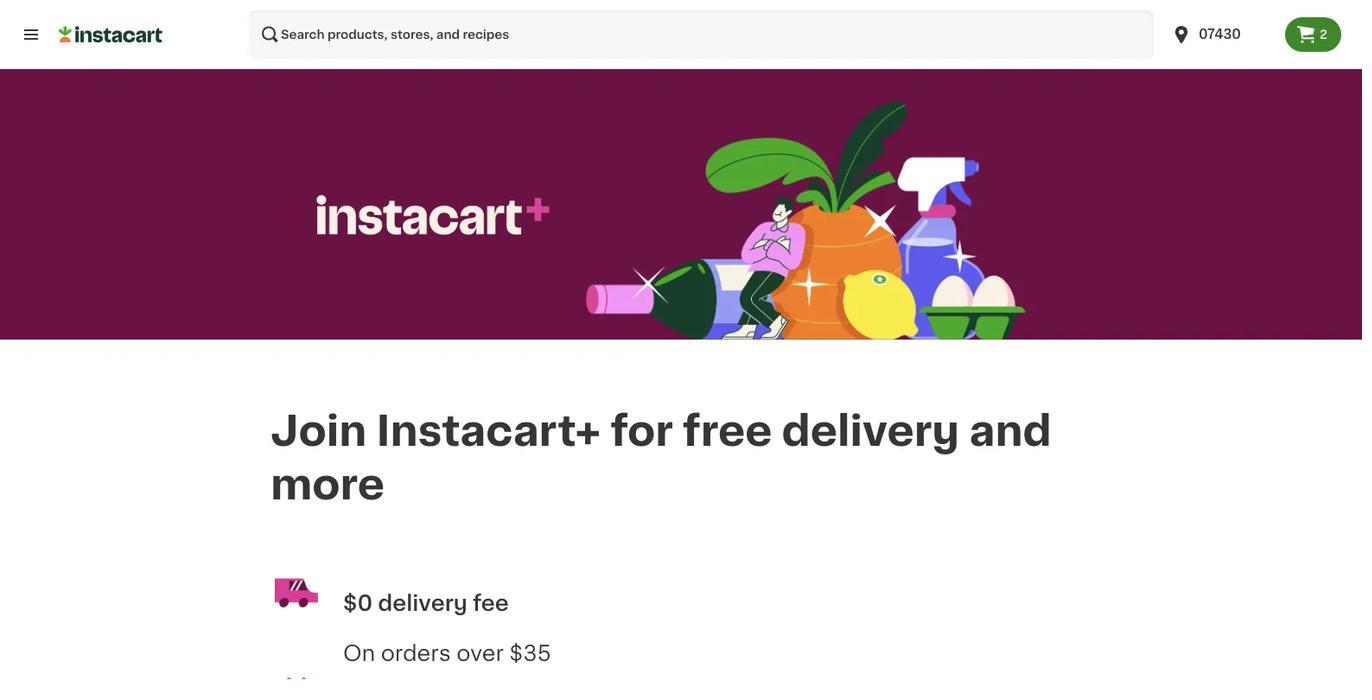 Task type: vqa. For each thing, say whether or not it's contained in the screenshot.
fee
yes



Task type: locate. For each thing, give the bounding box(es) containing it.
None search field
[[249, 10, 1154, 59]]

join instacart+ for free delivery and more
[[271, 410, 1061, 505]]

$35
[[509, 642, 551, 664]]

and
[[969, 410, 1051, 452]]

1 horizontal spatial delivery
[[782, 410, 959, 452]]

orders
[[381, 642, 451, 664]]

07430
[[1199, 28, 1241, 41]]

0 horizontal spatial delivery
[[378, 593, 467, 614]]

delivery
[[782, 410, 959, 452], [378, 593, 467, 614]]

0 vertical spatial delivery
[[782, 410, 959, 452]]

instacart logo image
[[59, 24, 162, 45]]

07430 button
[[1171, 10, 1275, 59]]

Search field
[[249, 10, 1154, 59]]

$0 delivery fee
[[343, 593, 509, 614]]

over
[[457, 642, 504, 664]]



Task type: describe. For each thing, give the bounding box(es) containing it.
instacart plus image
[[317, 195, 549, 234]]

2 button
[[1285, 17, 1341, 52]]

join
[[271, 410, 367, 452]]

on orders over $35
[[343, 642, 551, 664]]

more
[[271, 464, 385, 505]]

$0
[[343, 593, 373, 614]]

07430 button
[[1161, 10, 1285, 59]]

fee
[[473, 593, 509, 614]]

free
[[683, 410, 772, 452]]

on
[[343, 642, 375, 664]]

1 vertical spatial delivery
[[378, 593, 467, 614]]

for
[[611, 410, 673, 452]]

2
[[1320, 29, 1327, 41]]

delivery inside join instacart+ for free delivery and more
[[782, 410, 959, 452]]

instacart+
[[376, 410, 601, 452]]



